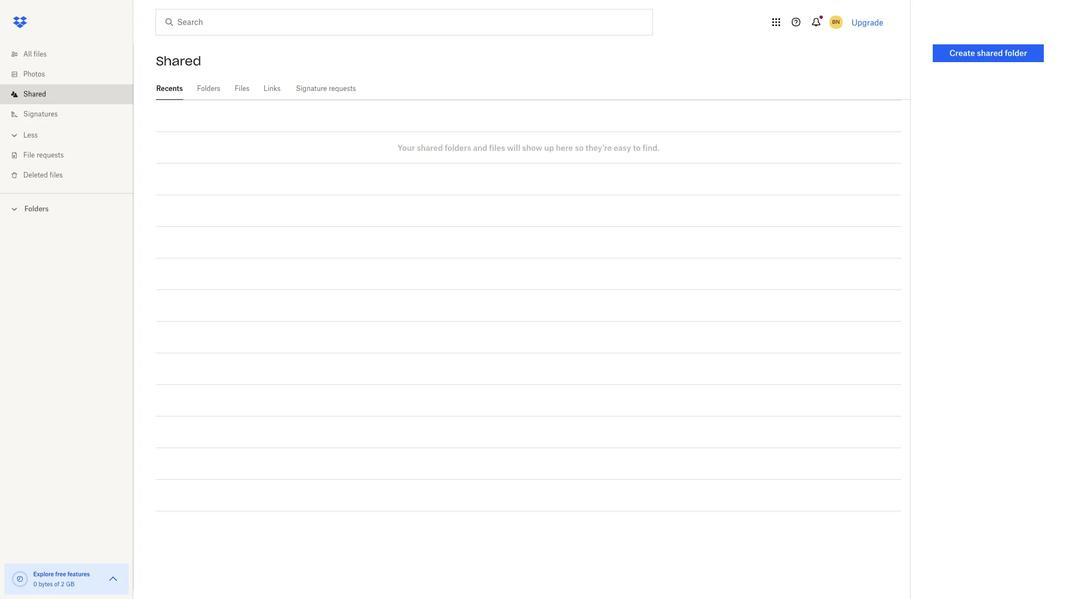 Task type: locate. For each thing, give the bounding box(es) containing it.
0 horizontal spatial files
[[34, 50, 47, 58]]

easy
[[614, 143, 631, 152]]

files inside deleted files link
[[50, 171, 63, 179]]

files right all
[[34, 50, 47, 58]]

list
[[0, 38, 133, 193]]

shared
[[156, 53, 201, 69], [23, 90, 46, 98]]

links link
[[263, 78, 281, 98]]

signatures link
[[9, 104, 133, 124]]

0 vertical spatial shared
[[977, 48, 1003, 58]]

requests
[[329, 84, 356, 93], [37, 151, 64, 159]]

requests inside signature requests link
[[329, 84, 356, 93]]

gb
[[66, 582, 75, 588]]

find.
[[643, 143, 660, 152]]

folders
[[197, 84, 220, 93], [24, 205, 49, 213]]

file requests link
[[9, 146, 133, 166]]

shared for your
[[417, 143, 443, 152]]

files for deleted files
[[50, 171, 63, 179]]

files left will
[[489, 143, 505, 152]]

they're
[[586, 143, 612, 152]]

files inside all files link
[[34, 50, 47, 58]]

1 vertical spatial shared
[[23, 90, 46, 98]]

2
[[61, 582, 64, 588]]

shared list item
[[0, 84, 133, 104]]

folders left the files
[[197, 84, 220, 93]]

your shared folders and files will show up here so they're easy to find.
[[398, 143, 660, 152]]

0 horizontal spatial folders
[[24, 205, 49, 213]]

1 vertical spatial shared
[[417, 143, 443, 152]]

links
[[264, 84, 281, 93]]

0 vertical spatial requests
[[329, 84, 356, 93]]

upgrade link
[[852, 17, 884, 27]]

photos link
[[9, 64, 133, 84]]

so
[[575, 143, 584, 152]]

0 horizontal spatial shared
[[23, 90, 46, 98]]

shared up recents link
[[156, 53, 201, 69]]

bn button
[[827, 13, 845, 31]]

files right deleted
[[50, 171, 63, 179]]

create shared folder button
[[933, 44, 1044, 62]]

files
[[34, 50, 47, 58], [489, 143, 505, 152], [50, 171, 63, 179]]

bn
[[833, 18, 840, 26]]

shared link
[[9, 84, 133, 104]]

0 horizontal spatial requests
[[37, 151, 64, 159]]

here
[[556, 143, 573, 152]]

1 vertical spatial requests
[[37, 151, 64, 159]]

recents link
[[156, 78, 183, 98]]

folders down deleted
[[24, 205, 49, 213]]

1 horizontal spatial shared
[[977, 48, 1003, 58]]

shared down photos
[[23, 90, 46, 98]]

all
[[23, 50, 32, 58]]

1 horizontal spatial shared
[[156, 53, 201, 69]]

create shared folder
[[950, 48, 1028, 58]]

shared left folder
[[977, 48, 1003, 58]]

0 horizontal spatial shared
[[417, 143, 443, 152]]

your
[[398, 143, 415, 152]]

tab list containing recents
[[156, 78, 910, 100]]

will
[[507, 143, 521, 152]]

0
[[33, 582, 37, 588]]

and
[[473, 143, 487, 152]]

photos
[[23, 70, 45, 78]]

bytes
[[39, 582, 53, 588]]

signature
[[296, 84, 327, 93]]

2 vertical spatial files
[[50, 171, 63, 179]]

0 vertical spatial files
[[34, 50, 47, 58]]

0 vertical spatial folders
[[197, 84, 220, 93]]

2 horizontal spatial files
[[489, 143, 505, 152]]

requests inside file requests link
[[37, 151, 64, 159]]

requests right file
[[37, 151, 64, 159]]

1 vertical spatial folders
[[24, 205, 49, 213]]

folders link
[[197, 78, 221, 98]]

explore
[[33, 572, 54, 578]]

create
[[950, 48, 975, 58]]

tab list
[[156, 78, 910, 100]]

requests right signature
[[329, 84, 356, 93]]

shared
[[977, 48, 1003, 58], [417, 143, 443, 152]]

1 horizontal spatial folders
[[197, 84, 220, 93]]

shared right your
[[417, 143, 443, 152]]

1 horizontal spatial files
[[50, 171, 63, 179]]

0 vertical spatial shared
[[156, 53, 201, 69]]

1 horizontal spatial requests
[[329, 84, 356, 93]]

quota usage element
[[11, 571, 29, 589]]

shared inside button
[[977, 48, 1003, 58]]



Task type: vqa. For each thing, say whether or not it's contained in the screenshot.
shared corresponding to Create
yes



Task type: describe. For each thing, give the bounding box(es) containing it.
less image
[[9, 130, 20, 141]]

upgrade
[[852, 17, 884, 27]]

folder
[[1005, 48, 1028, 58]]

shared for create
[[977, 48, 1003, 58]]

signature requests
[[296, 84, 356, 93]]

explore free features 0 bytes of 2 gb
[[33, 572, 90, 588]]

deleted files link
[[9, 166, 133, 186]]

file
[[23, 151, 35, 159]]

recents
[[156, 84, 183, 93]]

dropbox image
[[9, 11, 31, 33]]

requests for file requests
[[37, 151, 64, 159]]

files
[[235, 84, 250, 93]]

to
[[633, 143, 641, 152]]

deleted
[[23, 171, 48, 179]]

shared inside list item
[[23, 90, 46, 98]]

file requests
[[23, 151, 64, 159]]

less
[[23, 131, 38, 139]]

deleted files
[[23, 171, 63, 179]]

up
[[544, 143, 554, 152]]

folders button
[[0, 201, 133, 217]]

files link
[[234, 78, 250, 98]]

files for all files
[[34, 50, 47, 58]]

list containing all files
[[0, 38, 133, 193]]

signatures
[[23, 110, 58, 118]]

folders
[[445, 143, 471, 152]]

free
[[55, 572, 66, 578]]

requests for signature requests
[[329, 84, 356, 93]]

of
[[54, 582, 59, 588]]

all files link
[[9, 44, 133, 64]]

all files
[[23, 50, 47, 58]]

folders inside button
[[24, 205, 49, 213]]

features
[[67, 572, 90, 578]]

Search text field
[[177, 16, 630, 28]]

signature requests link
[[294, 78, 358, 98]]

show
[[522, 143, 543, 152]]

1 vertical spatial files
[[489, 143, 505, 152]]



